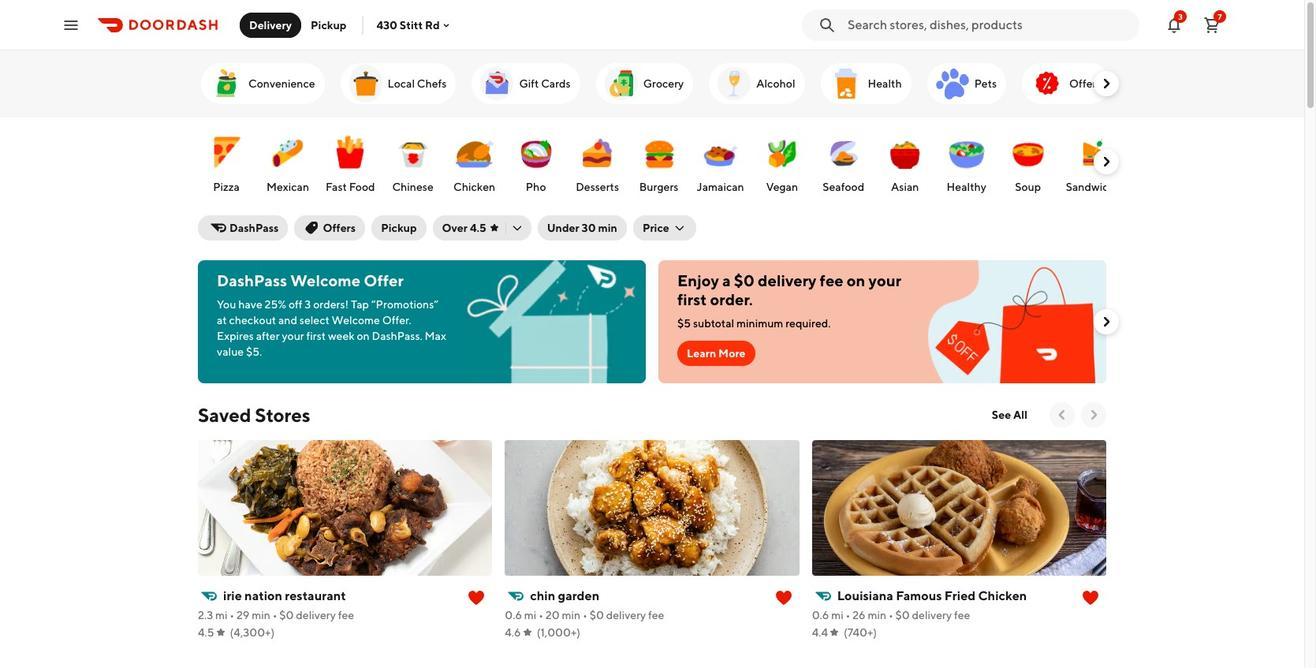 Task type: locate. For each thing, give the bounding box(es) containing it.
1 mi from the left
[[215, 609, 228, 622]]

1 vertical spatial on
[[357, 330, 370, 342]]

3 left 2 items, open order cart 'image'
[[1179, 11, 1183, 21]]

3 right the off
[[305, 298, 311, 311]]

1 vertical spatial your
[[282, 330, 304, 342]]

jamaican
[[697, 181, 744, 193]]

alcohol
[[757, 77, 796, 90]]

next button of carousel image
[[1099, 314, 1115, 330]]

0 vertical spatial your
[[869, 271, 902, 290]]

1 horizontal spatial chicken
[[979, 588, 1027, 603]]

• down irie nation restaurant
[[273, 609, 277, 622]]

2 • from the left
[[273, 609, 277, 622]]

min
[[598, 222, 618, 234], [252, 609, 270, 622], [562, 609, 581, 622], [868, 609, 887, 622]]

first down select
[[306, 330, 326, 342]]

1 vertical spatial dashpass
[[217, 271, 287, 290]]

delivery down louisiana famous fried chicken on the right bottom
[[912, 609, 952, 622]]

25%
[[265, 298, 286, 311]]

1 horizontal spatial offers
[[1070, 77, 1102, 90]]

welcome up orders!
[[290, 271, 361, 290]]

1 horizontal spatial click to remove this store from your saved list image
[[1081, 588, 1100, 607]]

1 vertical spatial 3
[[305, 298, 311, 311]]

1 vertical spatial pickup
[[381, 222, 417, 234]]

local chefs link
[[340, 63, 456, 104]]

on inside enjoy a $0 delivery fee on your first order.
[[847, 271, 866, 290]]

20
[[546, 609, 560, 622]]

2 horizontal spatial $​0
[[896, 609, 910, 622]]

0 horizontal spatial 0.6
[[505, 609, 522, 622]]

$5 subtotal minimum required.
[[678, 317, 831, 330]]

1 vertical spatial next button of carousel image
[[1099, 154, 1115, 170]]

click to remove this store from your saved list image
[[467, 588, 486, 607], [1081, 588, 1100, 607]]

over 4.5
[[442, 222, 486, 234]]

local
[[388, 77, 415, 90]]

learn more button
[[678, 341, 755, 366]]

1 horizontal spatial your
[[869, 271, 902, 290]]

pickup button right delivery
[[301, 12, 356, 37]]

$​0 for nation
[[279, 609, 294, 622]]

chicken
[[454, 181, 495, 193], [979, 588, 1027, 603]]

chin garden
[[530, 588, 600, 603]]

0 horizontal spatial 4.5
[[198, 626, 214, 639]]

0 vertical spatial first
[[678, 290, 707, 308]]

grocery image
[[602, 65, 640, 103]]

welcome down the tap
[[332, 314, 380, 327]]

0.6 up 4.4 at the right of page
[[812, 609, 829, 622]]

pets
[[975, 77, 997, 90]]

(4,300+)
[[230, 626, 275, 639]]

pickup
[[311, 19, 347, 31], [381, 222, 417, 234]]

0 horizontal spatial $​0
[[279, 609, 294, 622]]

min right 29
[[252, 609, 270, 622]]

irie
[[223, 588, 242, 603]]

0 vertical spatial chicken
[[454, 181, 495, 193]]

2 horizontal spatial mi
[[832, 609, 844, 622]]

0 vertical spatial dashpass
[[230, 222, 279, 234]]

see all
[[992, 409, 1028, 421]]

first down enjoy
[[678, 290, 707, 308]]

2.3
[[198, 609, 213, 622]]

1 horizontal spatial 0.6
[[812, 609, 829, 622]]

• down garden
[[583, 609, 588, 622]]

0 horizontal spatial on
[[357, 330, 370, 342]]

Store search: begin typing to search for stores available on DoorDash text field
[[848, 16, 1130, 34]]

1 horizontal spatial first
[[678, 290, 707, 308]]

offers image
[[1029, 65, 1067, 103]]

offers right offers image
[[1070, 77, 1102, 90]]

0.6 mi • 26 min • $​0 delivery fee
[[812, 609, 971, 622]]

1 horizontal spatial $​0
[[590, 609, 604, 622]]

first
[[678, 290, 707, 308], [306, 330, 326, 342]]

min right 20
[[562, 609, 581, 622]]

convenience link
[[201, 63, 325, 104]]

chicken right fried
[[979, 588, 1027, 603]]

0 horizontal spatial first
[[306, 330, 326, 342]]

0 horizontal spatial pickup button
[[301, 12, 356, 37]]

mi left 20
[[524, 609, 537, 622]]

•
[[230, 609, 234, 622], [273, 609, 277, 622], [539, 609, 544, 622], [583, 609, 588, 622], [846, 609, 851, 622], [889, 609, 894, 622]]

food
[[349, 181, 375, 193]]

garden
[[558, 588, 600, 603]]

0 vertical spatial offers
[[1070, 77, 1102, 90]]

pets link
[[927, 63, 1007, 104]]

1 horizontal spatial 3
[[1179, 11, 1183, 21]]

0.6
[[505, 609, 522, 622], [812, 609, 829, 622]]

0 horizontal spatial offers
[[323, 222, 356, 234]]

3 $​0 from the left
[[896, 609, 910, 622]]

$​0 down irie nation restaurant
[[279, 609, 294, 622]]

pets image
[[934, 65, 972, 103]]

0 vertical spatial 4.5
[[470, 222, 486, 234]]

$5
[[678, 317, 691, 330]]

desserts
[[576, 181, 619, 193]]

• left 20
[[539, 609, 544, 622]]

2 items, open order cart image
[[1203, 15, 1222, 34]]

chicken up over 4.5 button
[[454, 181, 495, 193]]

mi left 26
[[832, 609, 844, 622]]

offers inside offers link
[[1070, 77, 1102, 90]]

cards
[[541, 77, 571, 90]]

min for irie nation restaurant
[[252, 609, 270, 622]]

1 vertical spatial offers
[[323, 222, 356, 234]]

delivery right $0
[[758, 271, 817, 290]]

$​0 down famous in the bottom of the page
[[896, 609, 910, 622]]

• right 26
[[889, 609, 894, 622]]

offer
[[364, 271, 404, 290]]

4.5
[[470, 222, 486, 234], [198, 626, 214, 639]]

min right 30
[[598, 222, 618, 234]]

welcome inside you have 25% off 3 orders! tap "promotions" at checkout and select welcome offer. expires after your first week on dashpass. max value $5.
[[332, 314, 380, 327]]

• left 29
[[230, 609, 234, 622]]

1 • from the left
[[230, 609, 234, 622]]

min for louisiana famous fried chicken
[[868, 609, 887, 622]]

0 vertical spatial pickup button
[[301, 12, 356, 37]]

430 stitt rd button
[[377, 19, 452, 31]]

convenience
[[248, 77, 315, 90]]

4.5 right the over
[[470, 222, 486, 234]]

0 horizontal spatial pickup
[[311, 19, 347, 31]]

next button of carousel image
[[1099, 76, 1115, 92], [1099, 154, 1115, 170], [1086, 407, 1102, 423]]

0 vertical spatial 3
[[1179, 11, 1183, 21]]

offers
[[1070, 77, 1102, 90], [323, 222, 356, 234]]

see all link
[[983, 402, 1037, 428]]

(740+)
[[844, 626, 877, 639]]

mi
[[215, 609, 228, 622], [524, 609, 537, 622], [832, 609, 844, 622]]

week
[[328, 330, 355, 342]]

louisiana
[[837, 588, 894, 603]]

famous
[[896, 588, 942, 603]]

1 vertical spatial first
[[306, 330, 326, 342]]

have
[[238, 298, 263, 311]]

• left 26
[[846, 609, 851, 622]]

orders!
[[313, 298, 349, 311]]

mi right 2.3
[[215, 609, 228, 622]]

2 $​0 from the left
[[590, 609, 604, 622]]

2 mi from the left
[[524, 609, 537, 622]]

chinese
[[392, 181, 434, 193]]

1 horizontal spatial pickup button
[[372, 215, 426, 241]]

next button of carousel image right offers image
[[1099, 76, 1115, 92]]

all
[[1014, 409, 1028, 421]]

delivery right 20
[[606, 609, 646, 622]]

1 vertical spatial welcome
[[332, 314, 380, 327]]

chefs
[[417, 77, 447, 90]]

0.6 up 4.6
[[505, 609, 522, 622]]

1 click to remove this store from your saved list image from the left
[[467, 588, 486, 607]]

checkout
[[229, 314, 276, 327]]

click to remove this store from your saved list image
[[774, 588, 793, 607]]

2 click to remove this store from your saved list image from the left
[[1081, 588, 1100, 607]]

offers button
[[295, 215, 365, 241]]

dashpass for dashpass welcome offer
[[217, 271, 287, 290]]

2 0.6 from the left
[[812, 609, 829, 622]]

local chefs image
[[347, 65, 385, 103]]

offers link
[[1022, 63, 1111, 104]]

fee inside enjoy a $0 delivery fee on your first order.
[[820, 271, 844, 290]]

value
[[217, 346, 244, 358]]

fee
[[820, 271, 844, 290], [338, 609, 354, 622], [648, 609, 665, 622], [954, 609, 971, 622]]

0 horizontal spatial your
[[282, 330, 304, 342]]

0 horizontal spatial mi
[[215, 609, 228, 622]]

learn
[[687, 347, 716, 360]]

rd
[[425, 19, 440, 31]]

delivery down restaurant
[[296, 609, 336, 622]]

0 horizontal spatial chicken
[[454, 181, 495, 193]]

4.5 inside over 4.5 button
[[470, 222, 486, 234]]

mi for louisiana
[[832, 609, 844, 622]]

1 horizontal spatial mi
[[524, 609, 537, 622]]

expires
[[217, 330, 254, 342]]

pickup button
[[301, 12, 356, 37], [372, 215, 426, 241]]

7
[[1218, 11, 1222, 21]]

fee for louisiana famous fried chicken
[[954, 609, 971, 622]]

subtotal
[[693, 317, 735, 330]]

next button of carousel image right previous button of carousel image
[[1086, 407, 1102, 423]]

offers down the fast
[[323, 222, 356, 234]]

1 $​0 from the left
[[279, 609, 294, 622]]

dashpass down the pizza
[[230, 222, 279, 234]]

4.5 down 2.3
[[198, 626, 214, 639]]

delivery
[[758, 271, 817, 290], [296, 609, 336, 622], [606, 609, 646, 622], [912, 609, 952, 622]]

under 30 min button
[[538, 215, 627, 241]]

your inside enjoy a $0 delivery fee on your first order.
[[869, 271, 902, 290]]

0 horizontal spatial 3
[[305, 298, 311, 311]]

1 horizontal spatial pickup
[[381, 222, 417, 234]]

fee for chin garden
[[648, 609, 665, 622]]

welcome
[[290, 271, 361, 290], [332, 314, 380, 327]]

0 horizontal spatial click to remove this store from your saved list image
[[467, 588, 486, 607]]

min for chin garden
[[562, 609, 581, 622]]

pickup right delivery
[[311, 19, 347, 31]]

dashpass inside button
[[230, 222, 279, 234]]

dashpass up have
[[217, 271, 287, 290]]

0 vertical spatial on
[[847, 271, 866, 290]]

3 inside you have 25% off 3 orders! tap "promotions" at checkout and select welcome offer. expires after your first week on dashpass. max value $5.
[[305, 298, 311, 311]]

1 horizontal spatial on
[[847, 271, 866, 290]]

next button of carousel image up sandwiches
[[1099, 154, 1115, 170]]

pickup button down chinese
[[372, 215, 426, 241]]

pickup down chinese
[[381, 222, 417, 234]]

min right 26
[[868, 609, 887, 622]]

restaurant
[[285, 588, 346, 603]]

enjoy
[[678, 271, 719, 290]]

1 0.6 from the left
[[505, 609, 522, 622]]

$​0 down garden
[[590, 609, 604, 622]]

learn more
[[687, 347, 746, 360]]

vegan
[[766, 181, 798, 193]]

after
[[256, 330, 280, 342]]

0 vertical spatial pickup
[[311, 19, 347, 31]]

3 mi from the left
[[832, 609, 844, 622]]

"promotions"
[[371, 298, 439, 311]]

enjoy a $0 delivery fee on your first order.
[[678, 271, 902, 308]]

1 horizontal spatial 4.5
[[470, 222, 486, 234]]

29
[[237, 609, 250, 622]]

7 button
[[1197, 9, 1228, 41]]



Task type: vqa. For each thing, say whether or not it's contained in the screenshot.


Task type: describe. For each thing, give the bounding box(es) containing it.
on inside you have 25% off 3 orders! tap "promotions" at checkout and select welcome offer. expires after your first week on dashpass. max value $5.
[[357, 330, 370, 342]]

fried
[[945, 588, 976, 603]]

offer.
[[382, 314, 411, 327]]

grocery
[[643, 77, 684, 90]]

delivery
[[249, 19, 292, 31]]

max
[[425, 330, 446, 342]]

offers inside offers button
[[323, 222, 356, 234]]

required.
[[786, 317, 831, 330]]

asian
[[891, 181, 919, 193]]

notification bell image
[[1165, 15, 1184, 34]]

saved stores link
[[198, 402, 310, 428]]

pho
[[526, 181, 546, 193]]

price
[[643, 222, 670, 234]]

first inside enjoy a $0 delivery fee on your first order.
[[678, 290, 707, 308]]

gift cards image
[[478, 65, 516, 103]]

0.6 for louisiana famous fried chicken
[[812, 609, 829, 622]]

gift cards link
[[472, 63, 580, 104]]

fast food
[[326, 181, 375, 193]]

430 stitt rd
[[377, 19, 440, 31]]

$0
[[734, 271, 755, 290]]

health
[[868, 77, 902, 90]]

dashpass for dashpass
[[230, 222, 279, 234]]

grocery link
[[596, 63, 694, 104]]

louisiana famous fried chicken
[[837, 588, 1027, 603]]

1 vertical spatial pickup button
[[372, 215, 426, 241]]

seafood
[[823, 181, 865, 193]]

previous button of carousel image
[[1055, 407, 1070, 423]]

min inside button
[[598, 222, 618, 234]]

more
[[719, 347, 746, 360]]

saved stores
[[198, 404, 310, 426]]

delivery inside enjoy a $0 delivery fee on your first order.
[[758, 271, 817, 290]]

stores
[[255, 404, 310, 426]]

2 vertical spatial next button of carousel image
[[1086, 407, 1102, 423]]

price button
[[633, 215, 696, 241]]

delivery for irie nation restaurant
[[296, 609, 336, 622]]

you have 25% off 3 orders! tap "promotions" at checkout and select welcome offer. expires after your first week on dashpass. max value $5.
[[217, 298, 446, 358]]

gift cards
[[519, 77, 571, 90]]

burgers
[[640, 181, 679, 193]]

$​0 for famous
[[896, 609, 910, 622]]

dashpass.
[[372, 330, 423, 342]]

health image
[[827, 65, 865, 103]]

sandwiches
[[1066, 181, 1126, 193]]

0.6 mi • 20 min • $​0 delivery fee
[[505, 609, 665, 622]]

26
[[853, 609, 866, 622]]

open menu image
[[62, 15, 80, 34]]

4 • from the left
[[583, 609, 588, 622]]

click to remove this store from your saved list image for louisiana famous fried chicken
[[1081, 588, 1100, 607]]

saved
[[198, 404, 251, 426]]

tap
[[351, 298, 369, 311]]

0.6 for chin garden
[[505, 609, 522, 622]]

a
[[723, 271, 731, 290]]

fee for irie nation restaurant
[[338, 609, 354, 622]]

minimum
[[737, 317, 784, 330]]

health link
[[821, 63, 912, 104]]

5 • from the left
[[846, 609, 851, 622]]

select
[[300, 314, 330, 327]]

irie nation restaurant
[[223, 588, 346, 603]]

$5.
[[246, 346, 262, 358]]

3 • from the left
[[539, 609, 544, 622]]

4.6
[[505, 626, 521, 639]]

you
[[217, 298, 236, 311]]

healthy
[[947, 181, 987, 193]]

chin
[[530, 588, 556, 603]]

over 4.5 button
[[433, 215, 531, 241]]

dashpass welcome offer
[[217, 271, 404, 290]]

off
[[289, 298, 303, 311]]

2.3 mi • 29 min • $​0 delivery fee
[[198, 609, 354, 622]]

dashpass button
[[198, 215, 288, 241]]

under 30 min
[[547, 222, 618, 234]]

nation
[[245, 588, 282, 603]]

0 vertical spatial welcome
[[290, 271, 361, 290]]

see
[[992, 409, 1011, 421]]

1 vertical spatial 4.5
[[198, 626, 214, 639]]

convenience image
[[207, 65, 245, 103]]

gift
[[519, 77, 539, 90]]

1 vertical spatial chicken
[[979, 588, 1027, 603]]

$​0 for garden
[[590, 609, 604, 622]]

stitt
[[400, 19, 423, 31]]

soup
[[1015, 181, 1041, 193]]

delivery button
[[240, 12, 301, 37]]

30
[[582, 222, 596, 234]]

your inside you have 25% off 3 orders! tap "promotions" at checkout and select welcome offer. expires after your first week on dashpass. max value $5.
[[282, 330, 304, 342]]

order.
[[710, 290, 753, 308]]

0 vertical spatial next button of carousel image
[[1099, 76, 1115, 92]]

delivery for chin garden
[[606, 609, 646, 622]]

first inside you have 25% off 3 orders! tap "promotions" at checkout and select welcome offer. expires after your first week on dashpass. max value $5.
[[306, 330, 326, 342]]

mi for chin
[[524, 609, 537, 622]]

alcohol link
[[709, 63, 805, 104]]

local chefs
[[388, 77, 447, 90]]

alcohol image
[[716, 65, 754, 103]]

mexican
[[267, 181, 309, 193]]

delivery for louisiana famous fried chicken
[[912, 609, 952, 622]]

fast
[[326, 181, 347, 193]]

click to remove this store from your saved list image for irie nation restaurant
[[467, 588, 486, 607]]

at
[[217, 314, 227, 327]]

mi for irie
[[215, 609, 228, 622]]

6 • from the left
[[889, 609, 894, 622]]

and
[[278, 314, 297, 327]]

430
[[377, 19, 398, 31]]

4.4
[[812, 626, 828, 639]]



